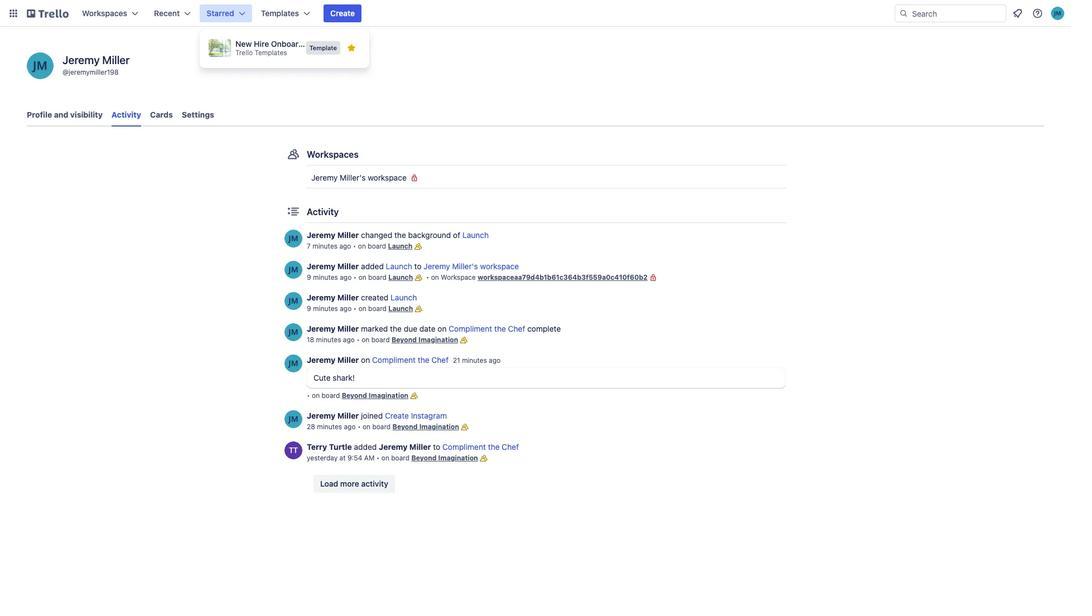Task type: describe. For each thing, give the bounding box(es) containing it.
ago for joined
[[344, 423, 356, 432]]

sm image
[[409, 172, 420, 184]]

workspace inside jeremy miller's workspace link
[[368, 173, 407, 183]]

hire
[[254, 39, 269, 49]]

9:54
[[348, 454, 363, 463]]

all members of the workspace can see and edit this board. image for created
[[413, 304, 424, 315]]

jeremy miller joined create instagram
[[307, 411, 447, 421]]

minutes inside jeremy miller on compliment the chef 21 minutes ago
[[462, 357, 487, 365]]

load
[[320, 480, 338, 489]]

create button
[[324, 4, 362, 22]]

all members of the workspace can see and edit this board. image for compliment
[[478, 453, 489, 464]]

board down jeremy miller joined create instagram
[[373, 423, 391, 432]]

ago for created
[[340, 305, 352, 313]]

jeremy miller's workspace
[[311, 173, 407, 183]]

ago for marked the due date on
[[343, 336, 355, 344]]

instagram
[[411, 411, 447, 421]]

primary element
[[0, 0, 1072, 27]]

settings link
[[182, 105, 214, 125]]

0 horizontal spatial activity
[[112, 110, 141, 119]]

new hire onboarding trello templates
[[236, 39, 315, 57]]

created
[[361, 293, 389, 303]]

18 minutes ago • on board beyond imagination
[[307, 336, 458, 344]]

terry turtle (terryturtle) image
[[285, 442, 303, 460]]

joined
[[361, 411, 383, 421]]

2 9 from the top
[[307, 305, 311, 313]]

on right the date on the bottom
[[438, 324, 447, 334]]

this workspace is private. it's not indexed or visible to those outside the workspace. image
[[648, 272, 659, 284]]

imagination down terry turtle added jeremy miller to compliment the chef
[[439, 454, 478, 463]]

workspaces button
[[75, 4, 145, 22]]

of
[[453, 231, 461, 240]]

load more activity
[[320, 480, 389, 489]]

0 horizontal spatial jeremy miller (jeremymiller198) image
[[285, 230, 303, 248]]

2 vertical spatial compliment
[[443, 443, 486, 452]]

complete
[[528, 324, 561, 334]]

background
[[408, 231, 451, 240]]

beyond imagination link for marked the due date on
[[392, 336, 458, 344]]

• on workspace workspaceaa79d4b1b61c364b3f559a0c410f60b2
[[424, 274, 648, 282]]

templates button
[[254, 4, 317, 22]]

settings
[[182, 110, 214, 119]]

28 minutes ago • on board beyond imagination
[[307, 423, 459, 432]]

miller for jeremy miller on compliment the chef 21 minutes ago
[[338, 356, 359, 365]]

activity link
[[112, 105, 141, 127]]

1 vertical spatial jeremy miller's workspace link
[[424, 262, 519, 271]]

added for turtle
[[354, 443, 377, 452]]

trello
[[236, 49, 253, 57]]

2 vertical spatial compliment the chef link
[[443, 443, 519, 452]]

jeremy miller changed the background of launch
[[307, 231, 489, 240]]

beyond down shark! on the left bottom of the page
[[342, 392, 367, 400]]

starred
[[207, 8, 234, 18]]

board down changed on the top left
[[368, 242, 386, 251]]

2 9 minutes ago • on board launch from the top
[[307, 305, 413, 313]]

@
[[63, 68, 69, 76]]

imagination down instagram
[[420, 423, 459, 432]]

jeremy for jeremy miller's workspace
[[311, 173, 338, 183]]

miller for jeremy miller marked the due date on compliment the chef complete
[[338, 324, 359, 334]]

• on board beyond imagination
[[307, 392, 409, 400]]

activity
[[361, 480, 389, 489]]

create inside button
[[330, 8, 355, 18]]

0 notifications image
[[1012, 7, 1025, 20]]

0 horizontal spatial to
[[415, 262, 422, 271]]

minutes up the jeremy miller created launch
[[313, 274, 338, 282]]

jeremy for jeremy miller on compliment the chef 21 minutes ago
[[307, 356, 336, 365]]

minutes for joined
[[317, 423, 342, 432]]

0 vertical spatial compliment
[[449, 324, 492, 334]]

miller for jeremy miller added launch to jeremy miller's workspace
[[338, 262, 359, 271]]

all members of the workspace can see and edit this board. image up "create instagram" link
[[409, 391, 420, 402]]

all members of the workspace can see and edit this board. image for changed the background of
[[413, 241, 424, 252]]

due
[[404, 324, 418, 334]]

miller up yesterday at 9:54 am • on board beyond imagination at the bottom left of the page
[[410, 443, 431, 452]]

templates inside dropdown button
[[261, 8, 299, 18]]

create instagram link
[[385, 411, 447, 421]]

miller for jeremy miller created launch
[[338, 293, 359, 303]]

turtle
[[329, 443, 352, 452]]

beyond imagination link for added
[[412, 454, 478, 463]]

terry
[[307, 443, 327, 452]]

miller for jeremy miller @ jeremymiller198
[[102, 54, 130, 66]]

all members of the workspace can see and edit this board. image for miller's
[[413, 272, 424, 284]]

board down terry turtle added jeremy miller to compliment the chef
[[391, 454, 410, 463]]

all members of the workspace can see and edit this board. image for marked the due date on
[[458, 335, 470, 346]]

cards
[[150, 110, 173, 119]]

load more activity link
[[314, 476, 395, 493]]

0 vertical spatial jeremy miller's workspace link
[[307, 169, 787, 187]]

on down the 18 minutes ago • on board beyond imagination
[[361, 356, 370, 365]]

jeremy miller (jeremymiller198) image for on
[[285, 355, 303, 373]]

jeremy miller (jeremymiller198) image for created
[[285, 293, 303, 310]]

on right 'am' at the left bottom of page
[[382, 454, 390, 463]]

jeremy miller (jeremymiller198) image for joined
[[285, 411, 303, 429]]

compliment the chef link for on
[[372, 356, 449, 365]]



Task type: vqa. For each thing, say whether or not it's contained in the screenshot.


Task type: locate. For each thing, give the bounding box(es) containing it.
minutes right 28
[[317, 423, 342, 432]]

minutes right 7
[[313, 242, 338, 251]]

templates
[[261, 8, 299, 18], [255, 49, 287, 57]]

9 minutes ago • on board launch
[[307, 274, 413, 282], [307, 305, 413, 313]]

activity up 7
[[307, 207, 339, 217]]

0 horizontal spatial create
[[330, 8, 355, 18]]

added
[[361, 262, 384, 271], [354, 443, 377, 452]]

jeremy for jeremy miller joined create instagram
[[307, 411, 336, 421]]

miller left marked
[[338, 324, 359, 334]]

ago up shark! on the left bottom of the page
[[343, 336, 355, 344]]

on left workspace
[[431, 274, 439, 282]]

jeremymiller198
[[69, 68, 119, 76]]

1 vertical spatial to
[[433, 443, 441, 452]]

all members of the workspace can see and edit this board. image down background
[[413, 241, 424, 252]]

jeremy miller created launch
[[307, 293, 417, 303]]

imagination up jeremy miller joined create instagram
[[369, 392, 409, 400]]

1 horizontal spatial all members of the workspace can see and edit this board. image
[[478, 453, 489, 464]]

0 horizontal spatial miller's
[[340, 173, 366, 183]]

am
[[364, 454, 375, 463]]

changed
[[361, 231, 393, 240]]

search image
[[900, 9, 909, 18]]

9 minutes ago • on board launch up the jeremy miller created launch
[[307, 274, 413, 282]]

1 vertical spatial workspace
[[480, 262, 519, 271]]

back to home image
[[27, 4, 69, 22]]

template
[[310, 44, 337, 51]]

beyond imagination link for joined
[[393, 423, 459, 432]]

on down changed on the top left
[[358, 242, 366, 251]]

1 vertical spatial 9
[[307, 305, 311, 313]]

visibility
[[70, 110, 103, 119]]

compliment the chef link for marked the due date on
[[449, 324, 526, 334]]

recent button
[[147, 4, 198, 22]]

7 minutes ago • on board launch
[[307, 242, 413, 251]]

1 9 minutes ago • on board launch from the top
[[307, 274, 413, 282]]

ago
[[340, 242, 351, 251], [340, 274, 352, 282], [340, 305, 352, 313], [343, 336, 355, 344], [489, 357, 501, 365], [344, 423, 356, 432]]

marked
[[361, 324, 388, 334]]

ago inside jeremy miller on compliment the chef 21 minutes ago
[[489, 357, 501, 365]]

1 horizontal spatial workspaces
[[307, 150, 359, 160]]

9 up 18
[[307, 305, 311, 313]]

compliment up 21
[[449, 324, 492, 334]]

0 vertical spatial all members of the workspace can see and edit this board. image
[[413, 272, 424, 284]]

cute
[[314, 373, 331, 383]]

workspaceaa79d4b1b61c364b3f559a0c410f60b2 link
[[478, 274, 648, 282]]

to
[[415, 262, 422, 271], [433, 443, 441, 452]]

beyond imagination link down the date on the bottom
[[392, 336, 458, 344]]

compliment down instagram
[[443, 443, 486, 452]]

profile and visibility
[[27, 110, 103, 119]]

compliment the chef link
[[449, 324, 526, 334], [372, 356, 449, 365], [443, 443, 519, 452]]

beyond down due
[[392, 336, 417, 344]]

ago up the jeremy miller created launch
[[340, 274, 352, 282]]

0 vertical spatial miller's
[[340, 173, 366, 183]]

cards link
[[150, 105, 173, 125]]

1 vertical spatial activity
[[307, 207, 339, 217]]

profile and visibility link
[[27, 105, 103, 125]]

0 vertical spatial activity
[[112, 110, 141, 119]]

1 vertical spatial compliment the chef link
[[372, 356, 449, 365]]

miller down "• on board beyond imagination"
[[338, 411, 359, 421]]

templates right trello
[[255, 49, 287, 57]]

21
[[453, 357, 460, 365]]

miller for jeremy miller joined create instagram
[[338, 411, 359, 421]]

open information menu image
[[1033, 8, 1044, 19]]

all members of the workspace can see and edit this board. image up terry turtle added jeremy miller to compliment the chef
[[459, 422, 471, 433]]

imagination down jeremy miller marked the due date on compliment the chef complete
[[419, 336, 458, 344]]

jeremy miller (jeremymiller198) image
[[1052, 7, 1065, 20], [285, 230, 303, 248]]

minutes for created
[[313, 305, 338, 313]]

on
[[358, 242, 366, 251], [359, 274, 367, 282], [431, 274, 439, 282], [359, 305, 367, 313], [438, 324, 447, 334], [362, 336, 370, 344], [361, 356, 370, 365], [312, 392, 320, 400], [363, 423, 371, 432], [382, 454, 390, 463]]

board
[[368, 242, 386, 251], [368, 274, 387, 282], [368, 305, 387, 313], [372, 336, 390, 344], [322, 392, 340, 400], [373, 423, 391, 432], [391, 454, 410, 463]]

1 horizontal spatial activity
[[307, 207, 339, 217]]

jeremy miller (jeremymiller198) image right the open information menu image
[[1052, 7, 1065, 20]]

on down cute
[[312, 392, 320, 400]]

jeremy inside "jeremy miller @ jeremymiller198"
[[63, 54, 100, 66]]

all members of the workspace can see and edit this board. image for joined
[[459, 422, 471, 433]]

1 vertical spatial jeremy miller (jeremymiller198) image
[[285, 230, 303, 248]]

new
[[236, 39, 252, 49]]

minutes for marked the due date on
[[316, 336, 341, 344]]

jeremy for jeremy miller created launch
[[307, 293, 336, 303]]

yesterday
[[307, 454, 338, 463]]

launch link
[[463, 231, 489, 240], [388, 242, 413, 251], [386, 262, 412, 271], [389, 274, 413, 282], [391, 293, 417, 303], [389, 305, 413, 313]]

0 vertical spatial 9 minutes ago • on board launch
[[307, 274, 413, 282]]

templates up onboarding
[[261, 8, 299, 18]]

beyond down terry turtle added jeremy miller to compliment the chef
[[412, 454, 437, 463]]

jeremy miller (jeremymiller198) image left 7
[[285, 230, 303, 248]]

workspaces inside dropdown button
[[82, 8, 127, 18]]

jeremy miller (jeremymiller198) image
[[27, 52, 54, 79], [285, 261, 303, 279], [285, 293, 303, 310], [285, 324, 303, 342], [285, 355, 303, 373], [285, 411, 303, 429]]

9
[[307, 274, 311, 282], [307, 305, 311, 313]]

0 vertical spatial create
[[330, 8, 355, 18]]

0 vertical spatial workspace
[[368, 173, 407, 183]]

create up starred icon
[[330, 8, 355, 18]]

minutes for changed the background of
[[313, 242, 338, 251]]

the
[[395, 231, 406, 240], [390, 324, 402, 334], [495, 324, 506, 334], [418, 356, 430, 365], [488, 443, 500, 452]]

to down instagram
[[433, 443, 441, 452]]

ago down the jeremy miller created launch
[[340, 305, 352, 313]]

1 horizontal spatial create
[[385, 411, 409, 421]]

activity
[[112, 110, 141, 119], [307, 207, 339, 217]]

cute shark!
[[314, 373, 355, 383]]

1 vertical spatial compliment
[[372, 356, 416, 365]]

templates inside new hire onboarding trello templates
[[255, 49, 287, 57]]

jeremy miller added launch to jeremy miller's workspace
[[307, 262, 519, 271]]

1 vertical spatial workspaces
[[307, 150, 359, 160]]

on down marked
[[362, 336, 370, 344]]

workspaces up "jeremy miller @ jeremymiller198"
[[82, 8, 127, 18]]

workspaces
[[82, 8, 127, 18], [307, 150, 359, 160]]

0 vertical spatial compliment the chef link
[[449, 324, 526, 334]]

beyond down "create instagram" link
[[393, 423, 418, 432]]

28
[[307, 423, 315, 432]]

imagination
[[419, 336, 458, 344], [369, 392, 409, 400], [420, 423, 459, 432], [439, 454, 478, 463]]

minutes up 18
[[313, 305, 338, 313]]

starred icon image
[[347, 44, 356, 52]]

workspace
[[368, 173, 407, 183], [480, 262, 519, 271]]

create
[[330, 8, 355, 18], [385, 411, 409, 421]]

0 vertical spatial added
[[361, 262, 384, 271]]

ago right 7
[[340, 242, 351, 251]]

0 vertical spatial chef
[[508, 324, 526, 334]]

miller down the 7 minutes ago • on board launch
[[338, 262, 359, 271]]

1 vertical spatial 9 minutes ago • on board launch
[[307, 305, 413, 313]]

jeremy miller on compliment the chef 21 minutes ago
[[307, 356, 501, 365]]

1 horizontal spatial to
[[433, 443, 441, 452]]

ago for changed the background of
[[340, 242, 351, 251]]

0 horizontal spatial all members of the workspace can see and edit this board. image
[[413, 272, 424, 284]]

7
[[307, 242, 311, 251]]

workspace up "• on workspace workspaceaa79d4b1b61c364b3f559a0c410f60b2"
[[480, 262, 519, 271]]

1 horizontal spatial workspace
[[480, 262, 519, 271]]

beyond
[[392, 336, 417, 344], [342, 392, 367, 400], [393, 423, 418, 432], [412, 454, 437, 463]]

beyond imagination link up jeremy miller joined create instagram
[[342, 392, 409, 400]]

activity left cards
[[112, 110, 141, 119]]

to down background
[[415, 262, 422, 271]]

2 vertical spatial chef
[[502, 443, 519, 452]]

jeremy for jeremy miller marked the due date on compliment the chef complete
[[307, 324, 336, 334]]

more
[[340, 480, 359, 489]]

profile
[[27, 110, 52, 119]]

1 vertical spatial templates
[[255, 49, 287, 57]]

1 vertical spatial chef
[[432, 356, 449, 365]]

jeremy
[[63, 54, 100, 66], [311, 173, 338, 183], [307, 231, 336, 240], [307, 262, 336, 271], [424, 262, 450, 271], [307, 293, 336, 303], [307, 324, 336, 334], [307, 356, 336, 365], [307, 411, 336, 421], [379, 443, 408, 452]]

beyond imagination link down terry turtle added jeremy miller to compliment the chef
[[412, 454, 478, 463]]

workspaceaa79d4b1b61c364b3f559a0c410f60b2
[[478, 274, 648, 282]]

jeremy miller @ jeremymiller198
[[63, 54, 130, 76]]

workspaces up jeremy miller's workspace
[[307, 150, 359, 160]]

recent
[[154, 8, 180, 18]]

0 vertical spatial 9
[[307, 274, 311, 282]]

board down created
[[368, 305, 387, 313]]

shark!
[[333, 373, 355, 383]]

all members of the workspace can see and edit this board. image
[[413, 241, 424, 252], [413, 304, 424, 315], [458, 335, 470, 346], [409, 391, 420, 402], [459, 422, 471, 433]]

1 vertical spatial added
[[354, 443, 377, 452]]

miller up shark! on the left bottom of the page
[[338, 356, 359, 365]]

0 vertical spatial workspaces
[[82, 8, 127, 18]]

•
[[353, 242, 356, 251], [354, 274, 357, 282], [426, 274, 429, 282], [354, 305, 357, 313], [357, 336, 360, 344], [307, 392, 310, 400], [358, 423, 361, 432], [377, 454, 380, 463]]

jeremy miller (jeremymiller198) image for added
[[285, 261, 303, 279]]

board down cute shark!
[[322, 392, 340, 400]]

minutes right 21
[[462, 357, 487, 365]]

minutes
[[313, 242, 338, 251], [313, 274, 338, 282], [313, 305, 338, 313], [316, 336, 341, 344], [462, 357, 487, 365], [317, 423, 342, 432]]

jeremy miller (jeremymiller198) image for marked the due date on
[[285, 324, 303, 342]]

jeremy for jeremy miller added launch to jeremy miller's workspace
[[307, 262, 336, 271]]

1 horizontal spatial miller's
[[452, 262, 478, 271]]

board down marked
[[372, 336, 390, 344]]

1 9 from the top
[[307, 274, 311, 282]]

miller's
[[340, 173, 366, 183], [452, 262, 478, 271]]

added up 'am' at the left bottom of page
[[354, 443, 377, 452]]

0 horizontal spatial workspace
[[368, 173, 407, 183]]

beyond imagination link
[[392, 336, 458, 344], [342, 392, 409, 400], [393, 423, 459, 432], [412, 454, 478, 463]]

jeremy miller's workspace link
[[307, 169, 787, 187], [424, 262, 519, 271]]

miller
[[102, 54, 130, 66], [338, 231, 359, 240], [338, 262, 359, 271], [338, 293, 359, 303], [338, 324, 359, 334], [338, 356, 359, 365], [338, 411, 359, 421], [410, 443, 431, 452]]

workspace
[[441, 274, 476, 282]]

jeremy for jeremy miller @ jeremymiller198
[[63, 54, 100, 66]]

all members of the workspace can see and edit this board. image up 21
[[458, 335, 470, 346]]

onboarding
[[271, 39, 315, 49]]

chef
[[508, 324, 526, 334], [432, 356, 449, 365], [502, 443, 519, 452]]

and
[[54, 110, 68, 119]]

jeremy miller marked the due date on compliment the chef complete
[[307, 324, 561, 334]]

18
[[307, 336, 314, 344]]

at
[[340, 454, 346, 463]]

miller inside "jeremy miller @ jeremymiller198"
[[102, 54, 130, 66]]

board up created
[[368, 274, 387, 282]]

date
[[420, 324, 436, 334]]

all members of the workspace can see and edit this board. image
[[413, 272, 424, 284], [478, 453, 489, 464]]

ago right 21
[[489, 357, 501, 365]]

miller up jeremymiller198 at the left top of the page
[[102, 54, 130, 66]]

compliment down the 18 minutes ago • on board beyond imagination
[[372, 356, 416, 365]]

launch
[[463, 231, 489, 240], [388, 242, 413, 251], [386, 262, 412, 271], [389, 274, 413, 282], [391, 293, 417, 303], [389, 305, 413, 313]]

1 vertical spatial miller's
[[452, 262, 478, 271]]

all members of the workspace can see and edit this board. image up due
[[413, 304, 424, 315]]

miller for jeremy miller changed the background of launch
[[338, 231, 359, 240]]

minutes right 18
[[316, 336, 341, 344]]

miller up the 7 minutes ago • on board launch
[[338, 231, 359, 240]]

on down joined
[[363, 423, 371, 432]]

9 minutes ago • on board launch down the jeremy miller created launch
[[307, 305, 413, 313]]

starred button
[[200, 4, 252, 22]]

miller left created
[[338, 293, 359, 303]]

added down the 7 minutes ago • on board launch
[[361, 262, 384, 271]]

jeremy for jeremy miller changed the background of launch
[[307, 231, 336, 240]]

0 vertical spatial to
[[415, 262, 422, 271]]

create up 28 minutes ago • on board beyond imagination
[[385, 411, 409, 421]]

on up the jeremy miller created launch
[[359, 274, 367, 282]]

1 vertical spatial create
[[385, 411, 409, 421]]

Search field
[[909, 5, 1006, 22]]

workspace left the sm image
[[368, 173, 407, 183]]

beyond imagination link down instagram
[[393, 423, 459, 432]]

ago up turtle
[[344, 423, 356, 432]]

9 down 7
[[307, 274, 311, 282]]

1 horizontal spatial jeremy miller (jeremymiller198) image
[[1052, 7, 1065, 20]]

compliment
[[449, 324, 492, 334], [372, 356, 416, 365], [443, 443, 486, 452]]

on down the jeremy miller created launch
[[359, 305, 367, 313]]

0 horizontal spatial workspaces
[[82, 8, 127, 18]]

added for miller
[[361, 262, 384, 271]]

yesterday at 9:54 am • on board beyond imagination
[[307, 454, 478, 463]]

0 vertical spatial jeremy miller (jeremymiller198) image
[[1052, 7, 1065, 20]]

0 vertical spatial templates
[[261, 8, 299, 18]]

terry turtle added jeremy miller to compliment the chef
[[307, 443, 519, 452]]

1 vertical spatial all members of the workspace can see and edit this board. image
[[478, 453, 489, 464]]



